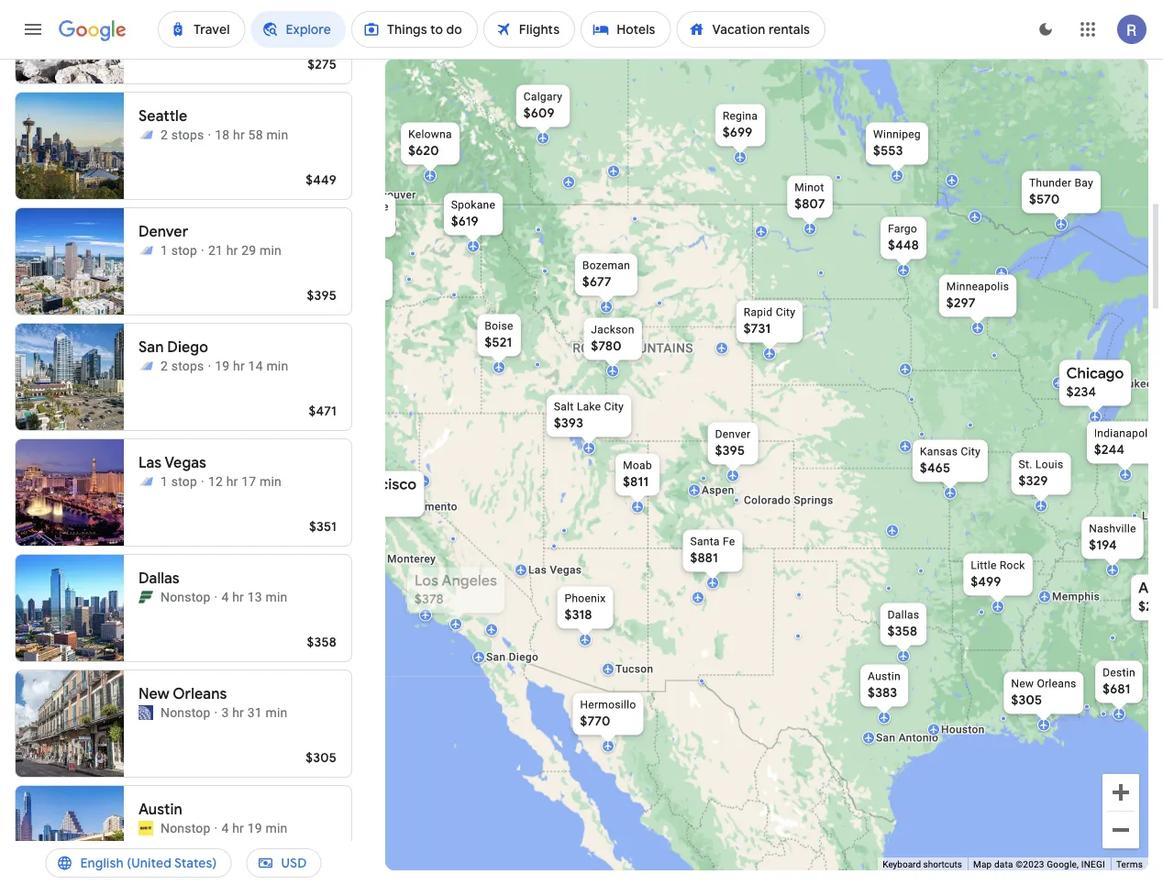 Task type: describe. For each thing, give the bounding box(es) containing it.
194 US dollars text field
[[1089, 537, 1117, 554]]

diego inside map region
[[509, 651, 539, 664]]

jackson $780
[[591, 323, 635, 355]]

449 US dollars text field
[[306, 172, 337, 188]]

275 US dollars text field
[[307, 56, 337, 72]]

aspen
[[702, 484, 735, 497]]

$699
[[723, 124, 753, 141]]

780 US dollars text field
[[591, 338, 622, 355]]

bozeman
[[583, 259, 630, 272]]

0 horizontal spatial diego
[[167, 338, 208, 357]]

austin $383
[[868, 670, 901, 701]]

min right 29
[[260, 243, 282, 258]]

699 US dollars text field
[[723, 124, 753, 141]]

seattle inside button
[[353, 200, 389, 213]]

$521
[[485, 334, 512, 351]]

21 hr 29 min
[[208, 243, 282, 258]]

378 US dollars text field
[[415, 591, 444, 608]]

english
[[80, 855, 124, 872]]

nonstop for dallas
[[161, 590, 211, 605]]

inegi
[[1082, 859, 1106, 870]]

destin $681
[[1103, 667, 1136, 698]]

$609
[[524, 105, 555, 122]]

$620
[[408, 143, 439, 159]]

 image for new orleans
[[214, 704, 218, 722]]

angeles
[[442, 572, 497, 590]]

58
[[248, 127, 263, 142]]

spirit image
[[139, 821, 153, 836]]

244 US dollars text field
[[1139, 599, 1163, 615]]

521 US dollars text field
[[485, 334, 512, 351]]

stop for las vegas
[[171, 474, 197, 489]]

499 US dollars text field
[[971, 574, 1002, 590]]

3
[[222, 705, 229, 720]]

rocky
[[573, 341, 615, 356]]

hermosillo
[[580, 699, 636, 712]]

frontier image
[[139, 590, 153, 605]]

fe
[[723, 535, 735, 548]]

stop for denver
[[171, 243, 197, 258]]

0 horizontal spatial las vegas
[[139, 454, 206, 473]]

 image for dallas
[[214, 588, 218, 607]]

stops for san diego
[[171, 358, 204, 373]]

kansas
[[920, 445, 958, 458]]

807 US dollars text field
[[795, 196, 826, 212]]

1 stop for denver
[[161, 243, 197, 258]]

$619
[[451, 213, 479, 230]]

dallas $358
[[888, 609, 920, 640]]

english (united states)
[[80, 855, 217, 872]]

hr for seattle
[[233, 127, 245, 142]]

austin for austin
[[139, 801, 183, 819]]

springs
[[794, 494, 834, 507]]

louis
[[1036, 458, 1064, 471]]

new for new orleans
[[139, 685, 169, 704]]

29
[[241, 243, 256, 258]]

$234
[[1067, 384, 1097, 401]]

los
[[415, 572, 439, 590]]

$244 for indianapolis
[[1094, 442, 1125, 458]]

$677
[[583, 274, 612, 290]]

$329
[[1019, 473, 1048, 490]]

fargo
[[888, 223, 918, 235]]

seattle button
[[342, 191, 400, 248]]

san inside button
[[321, 475, 346, 494]]

google,
[[1047, 859, 1079, 870]]

681 US dollars text field
[[1103, 681, 1131, 698]]

states)
[[174, 855, 217, 872]]

thunder
[[1029, 177, 1072, 189]]

nonstop for austin
[[161, 821, 211, 836]]

spokane
[[451, 199, 496, 211]]

usd button
[[246, 841, 322, 885]]

$780
[[591, 338, 622, 355]]

$807
[[795, 196, 826, 212]]

0 horizontal spatial vegas
[[165, 454, 206, 473]]

0 horizontal spatial $358
[[307, 634, 337, 651]]

spirit and united image for san diego
[[139, 359, 153, 373]]

$305 inside new orleans $305
[[1012, 692, 1043, 709]]

little rock $499
[[971, 559, 1026, 590]]

$194
[[1089, 537, 1117, 554]]

colorado springs
[[744, 494, 834, 507]]

denver $395
[[715, 428, 751, 459]]

$811
[[623, 474, 649, 490]]

1 horizontal spatial 358 us dollars text field
[[888, 623, 918, 640]]

main menu image
[[22, 18, 44, 40]]

465 US dollars text field
[[920, 460, 951, 477]]

0 vertical spatial san diego
[[139, 338, 208, 357]]

471 US dollars text field
[[309, 403, 337, 419]]

usd
[[281, 855, 307, 872]]

hermosillo $770
[[580, 699, 636, 730]]

18 hr 58 min
[[215, 127, 288, 142]]

21
[[208, 243, 223, 258]]

395 US dollars text field
[[307, 287, 337, 304]]

hr for austin
[[232, 821, 244, 836]]

18
[[215, 127, 230, 142]]

tucson
[[616, 663, 654, 676]]

spokane $619
[[451, 199, 496, 230]]

$378
[[415, 591, 444, 608]]

min for austin
[[266, 821, 288, 836]]

frontier and spirit image
[[139, 243, 153, 258]]

448 US dollars text field
[[888, 237, 919, 254]]

min for san diego
[[266, 358, 288, 373]]

atla
[[1139, 579, 1163, 598]]

619 US dollars text field
[[451, 213, 479, 230]]

houston
[[941, 723, 985, 736]]

san antonio
[[876, 732, 939, 745]]

city for $465
[[961, 445, 981, 458]]

spirit and united image for seattle
[[139, 128, 153, 142]]

0 vertical spatial seattle
[[139, 107, 187, 126]]

indianapolis
[[1094, 427, 1157, 440]]

dallas for dallas $358
[[888, 609, 920, 622]]

4 for dallas
[[222, 590, 229, 605]]

shortcuts
[[924, 859, 962, 870]]

las vegas inside map region
[[529, 564, 582, 577]]

14
[[248, 358, 263, 373]]

jackson
[[591, 323, 635, 336]]

4 hr 19 min
[[222, 821, 288, 836]]

17
[[241, 474, 256, 489]]

san francisco button
[[310, 467, 428, 528]]

keyboard shortcuts
[[883, 859, 962, 870]]

bozeman $677
[[583, 259, 630, 290]]

san diego inside map region
[[486, 651, 539, 664]]

map
[[973, 859, 992, 870]]

loading results progress bar
[[0, 59, 1163, 62]]

victoria
[[357, 216, 397, 229]]

santa
[[690, 535, 720, 548]]

winnipeg
[[874, 128, 921, 141]]

$681
[[1103, 681, 1131, 698]]

553 US dollars text field
[[874, 143, 903, 159]]

memphis
[[1052, 590, 1100, 603]]

2 stops for seattle
[[161, 127, 204, 142]]

change appearance image
[[1024, 7, 1068, 51]]

new for new orleans $305
[[1012, 678, 1034, 690]]

1 vertical spatial 19
[[247, 821, 262, 836]]

770 US dollars text field
[[580, 713, 611, 730]]

393 US dollars text field
[[554, 415, 584, 432]]

 image for seattle
[[208, 126, 211, 144]]



Task type: vqa. For each thing, say whether or not it's contained in the screenshot.
'106 N PEOH AVE, CLE ELUM, WA 98922' on the bottom
no



Task type: locate. For each thing, give the bounding box(es) containing it.
677 US dollars text field
[[583, 274, 612, 290]]

nashville
[[1089, 523, 1137, 535]]

1 1 from the top
[[161, 243, 168, 258]]

1 vertical spatial vegas
[[550, 564, 582, 577]]

rocky mountains
[[573, 341, 693, 356]]

2 stops for san diego
[[161, 358, 204, 373]]

570 US dollars text field
[[1029, 191, 1060, 208]]

1 vertical spatial austin
[[139, 801, 183, 819]]

min right 31
[[266, 705, 288, 720]]

329 US dollars text field
[[1019, 473, 1048, 490]]

1 horizontal spatial new
[[1012, 678, 1034, 690]]

318 US dollars text field
[[565, 607, 592, 623]]

1 left 12
[[161, 474, 168, 489]]

 image for san diego
[[208, 357, 211, 375]]

1 2 from the top
[[161, 127, 168, 142]]

0 horizontal spatial $244
[[1094, 442, 1125, 458]]

city inside rapid city $731
[[776, 306, 796, 319]]

1 vertical spatial 4
[[222, 821, 229, 836]]

297 US dollars text field
[[947, 295, 976, 312]]

map data ©2023 google, inegi
[[973, 859, 1106, 870]]

new orleans
[[139, 685, 227, 704]]

1 stop left 12
[[161, 474, 197, 489]]

$244 for atla
[[1139, 599, 1163, 615]]

denver up frontier and spirit icon
[[139, 223, 188, 241]]

los angeles $378
[[415, 572, 497, 608]]

1 vertical spatial 1
[[161, 474, 168, 489]]

0 vertical spatial austin
[[868, 670, 901, 683]]

0 vertical spatial las
[[139, 454, 162, 473]]

1 horizontal spatial san diego
[[486, 651, 539, 664]]

1 vertical spatial stop
[[171, 474, 197, 489]]

new up $305 text box
[[1012, 678, 1034, 690]]

kansas city $465
[[920, 445, 981, 477]]

$351
[[309, 518, 337, 535]]

english (united states) button
[[45, 841, 232, 885]]

$297
[[947, 295, 976, 312]]

new orleans $305
[[1012, 678, 1077, 709]]

austin for austin $383
[[868, 670, 901, 683]]

$393
[[554, 415, 584, 432]]

bay
[[1075, 177, 1094, 189]]

2 for san diego
[[161, 358, 168, 373]]

2 nonstop from the top
[[161, 705, 211, 720]]

$570
[[1029, 191, 1060, 208]]

austin up $383 text field
[[868, 670, 901, 683]]

chicago
[[1067, 364, 1124, 383]]

1 vertical spatial nonstop
[[161, 705, 211, 720]]

1 horizontal spatial austin
[[868, 670, 901, 683]]

0 horizontal spatial orleans
[[173, 685, 227, 704]]

2 stops left 18
[[161, 127, 204, 142]]

0 horizontal spatial 358 us dollars text field
[[307, 634, 337, 651]]

denver
[[139, 223, 188, 241], [715, 428, 751, 441]]

denver for denver
[[139, 223, 188, 241]]

1 spirit and united image from the top
[[139, 128, 153, 142]]

1 for las vegas
[[161, 474, 168, 489]]

609 US dollars text field
[[524, 105, 555, 122]]

orleans inside new orleans $305
[[1037, 678, 1077, 690]]

19 up usd button
[[247, 821, 262, 836]]

2 stops left 19 hr 14 min
[[161, 358, 204, 373]]

$395 inside denver $395
[[715, 443, 745, 459]]

stops left 19 hr 14 min
[[171, 358, 204, 373]]

stops for seattle
[[171, 127, 204, 142]]

1 vertical spatial $383
[[307, 865, 337, 882]]

2 vertical spatial nonstop
[[161, 821, 211, 836]]

811 US dollars text field
[[623, 474, 649, 490]]

denver for denver $395
[[715, 428, 751, 441]]

0 horizontal spatial denver
[[139, 223, 188, 241]]

rock
[[1000, 559, 1026, 572]]

1 vertical spatial seattle
[[353, 200, 389, 213]]

1 horizontal spatial $358
[[888, 623, 918, 640]]

1 vertical spatial las
[[529, 564, 547, 577]]

$244 inside indianapolis $244
[[1094, 442, 1125, 458]]

1 stops from the top
[[171, 127, 204, 142]]

stops
[[171, 127, 204, 142], [171, 358, 204, 373]]

denver up $395 text field
[[715, 428, 751, 441]]

 image for austin
[[214, 819, 218, 838]]

orleans up 3
[[173, 685, 227, 704]]

1 horizontal spatial denver
[[715, 428, 751, 441]]

4 for austin
[[222, 821, 229, 836]]

austin inside map region
[[868, 670, 901, 683]]

phoenix $318
[[565, 592, 606, 623]]

terms link
[[1117, 859, 1143, 870]]

colorado
[[744, 494, 791, 507]]

st.
[[1019, 458, 1033, 471]]

0 vertical spatial 2
[[161, 127, 168, 142]]

0 horizontal spatial 19
[[215, 358, 230, 373]]

monterey
[[387, 553, 436, 566]]

nonstop up states) on the bottom
[[161, 821, 211, 836]]

city for $731
[[776, 306, 796, 319]]

0 vertical spatial diego
[[167, 338, 208, 357]]

1 stop from the top
[[171, 243, 197, 258]]

$244 down atla
[[1139, 599, 1163, 615]]

4 left 13
[[222, 590, 229, 605]]

1 vertical spatial $395
[[715, 443, 745, 459]]

1 vertical spatial denver
[[715, 428, 751, 441]]

spirit and united image
[[139, 128, 153, 142], [139, 359, 153, 373], [139, 474, 153, 489]]

1 right frontier and spirit icon
[[161, 243, 168, 258]]

 image left the 4 hr 19 min
[[214, 819, 218, 838]]

0 horizontal spatial austin
[[139, 801, 183, 819]]

1 vertical spatial spirit and united image
[[139, 359, 153, 373]]

dallas up frontier image
[[139, 569, 180, 588]]

map region
[[310, 0, 1163, 885]]

0 vertical spatial $244
[[1094, 442, 1125, 458]]

stops left 18
[[171, 127, 204, 142]]

city right "kansas"
[[961, 445, 981, 458]]

nashville $194
[[1089, 523, 1137, 554]]

2 1 stop from the top
[[161, 474, 197, 489]]

keyboard shortcuts button
[[883, 858, 962, 871]]

min right 14
[[266, 358, 288, 373]]

0 horizontal spatial city
[[604, 401, 624, 413]]

data
[[995, 859, 1014, 870]]

$244 down indianapolis
[[1094, 442, 1125, 458]]

seattle
[[139, 107, 187, 126], [353, 200, 389, 213]]

1 horizontal spatial $395
[[715, 443, 745, 459]]

vegas inside map region
[[550, 564, 582, 577]]

$275
[[307, 56, 337, 72]]

terms
[[1117, 859, 1143, 870]]

13
[[247, 590, 262, 605]]

 image
[[208, 126, 211, 144], [208, 357, 211, 375], [214, 588, 218, 607], [214, 704, 218, 722], [214, 819, 218, 838]]

0 horizontal spatial san diego
[[139, 338, 208, 357]]

vegas
[[165, 454, 206, 473], [550, 564, 582, 577]]

(united
[[127, 855, 172, 872]]

881 US dollars text field
[[690, 550, 718, 567]]

indianapolis $244
[[1094, 427, 1157, 458]]

2 vertical spatial city
[[961, 445, 981, 458]]

1 horizontal spatial dallas
[[888, 609, 920, 622]]

0 vertical spatial $305
[[1012, 692, 1043, 709]]

nonstop for new orleans
[[161, 705, 211, 720]]

1 horizontal spatial orleans
[[1037, 678, 1077, 690]]

nonstop down new orleans
[[161, 705, 211, 720]]

dallas inside map region
[[888, 609, 920, 622]]

0 vertical spatial nonstop
[[161, 590, 211, 605]]

dallas up austin $383
[[888, 609, 920, 622]]

city right rapid
[[776, 306, 796, 319]]

1 stop for las vegas
[[161, 474, 197, 489]]

2 stops from the top
[[171, 358, 204, 373]]

0 vertical spatial stops
[[171, 127, 204, 142]]

new
[[1012, 678, 1034, 690], [139, 685, 169, 704]]

2 vertical spatial spirit and united image
[[139, 474, 153, 489]]

3 nonstop from the top
[[161, 821, 211, 836]]

thunder bay $570
[[1029, 177, 1094, 208]]

2 4 from the top
[[222, 821, 229, 836]]

1 horizontal spatial $383
[[868, 685, 898, 701]]

denver inside map region
[[715, 428, 751, 441]]

1 horizontal spatial $305
[[1012, 692, 1043, 709]]

31
[[247, 705, 262, 720]]

min right 17
[[260, 474, 282, 489]]

vancouver
[[362, 189, 416, 201]]

1 vertical spatial $244
[[1139, 599, 1163, 615]]

1 2 stops from the top
[[161, 127, 204, 142]]

$383 up the san antonio
[[868, 685, 898, 701]]

francisco
[[350, 475, 417, 494]]

305 US dollars text field
[[1012, 692, 1043, 709]]

0 vertical spatial city
[[776, 306, 796, 319]]

19 left 14
[[215, 358, 230, 373]]

nonstop right frontier image
[[161, 590, 211, 605]]

$881
[[690, 550, 718, 567]]

little
[[971, 559, 997, 572]]

las inside map region
[[529, 564, 547, 577]]

1 vertical spatial 2
[[161, 358, 168, 373]]

chicago $234
[[1067, 364, 1124, 401]]

1 vertical spatial stops
[[171, 358, 204, 373]]

0 horizontal spatial $305
[[306, 750, 337, 766]]

rapid city $731
[[744, 306, 796, 337]]

1 horizontal spatial las vegas
[[529, 564, 582, 577]]

0 horizontal spatial new
[[139, 685, 169, 704]]

austin up spirit icon
[[139, 801, 183, 819]]

1 stop
[[161, 243, 197, 258], [161, 474, 197, 489]]

dallas
[[139, 569, 180, 588], [888, 609, 920, 622]]

city
[[776, 306, 796, 319], [604, 401, 624, 413], [961, 445, 981, 458]]

minot
[[795, 181, 824, 194]]

1 1 stop from the top
[[161, 243, 197, 258]]

3 hr 31 min
[[222, 705, 288, 720]]

united image
[[139, 706, 153, 720]]

4 right spirit icon
[[222, 821, 229, 836]]

1 vertical spatial 1 stop
[[161, 474, 197, 489]]

 image left 4 hr 13 min
[[214, 588, 218, 607]]

$318
[[565, 607, 592, 623]]

0 vertical spatial stop
[[171, 243, 197, 258]]

0 vertical spatial 19
[[215, 358, 230, 373]]

spirit and united image for las vegas
[[139, 474, 153, 489]]

0 horizontal spatial $383
[[307, 865, 337, 882]]

234 US dollars text field
[[1067, 384, 1097, 401]]

2 for seattle
[[161, 127, 168, 142]]

1 vertical spatial city
[[604, 401, 624, 413]]

$448
[[888, 237, 919, 254]]

orleans for new orleans $305
[[1037, 678, 1077, 690]]

2 1 from the top
[[161, 474, 168, 489]]

4 hr 13 min
[[222, 590, 288, 605]]

rapid
[[744, 306, 773, 319]]

minot $807
[[795, 181, 826, 212]]

0 vertical spatial denver
[[139, 223, 188, 241]]

2 left 19 hr 14 min
[[161, 358, 168, 373]]

phoenix
[[565, 592, 606, 605]]

min for new orleans
[[266, 705, 288, 720]]

$553
[[874, 143, 903, 159]]

orleans up $305 text box
[[1037, 678, 1077, 690]]

2 left 18
[[161, 127, 168, 142]]

$383 right usd
[[307, 865, 337, 882]]

244 US dollars text field
[[1094, 442, 1125, 458]]

0 horizontal spatial dallas
[[139, 569, 180, 588]]

620 US dollars text field
[[408, 143, 439, 159]]

1 horizontal spatial 19
[[247, 821, 262, 836]]

min right "58" at the top left of page
[[266, 127, 288, 142]]

san
[[139, 338, 164, 357], [321, 475, 346, 494], [486, 651, 506, 664], [876, 732, 896, 745]]

305 US dollars text field
[[306, 750, 337, 766]]

2 spirit and united image from the top
[[139, 359, 153, 373]]

0 horizontal spatial seattle
[[139, 107, 187, 126]]

 image left 3
[[214, 704, 218, 722]]

1 vertical spatial dallas
[[888, 609, 920, 622]]

new inside new orleans $305
[[1012, 678, 1034, 690]]

$358 inside dallas $358
[[888, 623, 918, 640]]

new up united image
[[139, 685, 169, 704]]

1 horizontal spatial city
[[776, 306, 796, 319]]

12
[[208, 474, 223, 489]]

stop left 12
[[171, 474, 197, 489]]

1 stop right frontier and spirit icon
[[161, 243, 197, 258]]

hr for dallas
[[232, 590, 244, 605]]

1 horizontal spatial diego
[[509, 651, 539, 664]]

1 vertical spatial las vegas
[[529, 564, 582, 577]]

min right 13
[[266, 590, 288, 605]]

2 2 from the top
[[161, 358, 168, 373]]

orleans for new orleans
[[173, 685, 227, 704]]

0 vertical spatial spirit and united image
[[139, 128, 153, 142]]

$358
[[888, 623, 918, 640], [307, 634, 337, 651]]

city inside salt lake city $393
[[604, 401, 624, 413]]

1 horizontal spatial vegas
[[550, 564, 582, 577]]

$383 inside austin $383
[[868, 685, 898, 701]]

salt lake city $393
[[554, 401, 624, 432]]

stop left 21
[[171, 243, 197, 258]]

0 vertical spatial $395
[[307, 287, 337, 304]]

orleans
[[1037, 678, 1077, 690], [173, 685, 227, 704]]

0 vertical spatial dallas
[[139, 569, 180, 588]]

351 US dollars text field
[[309, 518, 337, 535]]

2 stop from the top
[[171, 474, 197, 489]]

dallas for dallas
[[139, 569, 180, 588]]

city inside kansas city $465
[[961, 445, 981, 458]]

0 vertical spatial 4
[[222, 590, 229, 605]]

regina $699
[[723, 110, 758, 141]]

1 vertical spatial $305
[[306, 750, 337, 766]]

kelowna $620
[[408, 128, 452, 159]]

regina
[[723, 110, 758, 122]]

1 vertical spatial 2 stops
[[161, 358, 204, 373]]

 image left 18
[[208, 126, 211, 144]]

$731
[[744, 321, 771, 337]]

min for seattle
[[266, 127, 288, 142]]

las vegas
[[139, 454, 206, 473], [529, 564, 582, 577]]

boise $521
[[485, 320, 514, 351]]

1 nonstop from the top
[[161, 590, 211, 605]]

0 horizontal spatial $395
[[307, 287, 337, 304]]

12 hr 17 min
[[208, 474, 282, 489]]

city right lake
[[604, 401, 624, 413]]

hr for new orleans
[[232, 705, 244, 720]]

383 US dollars text field
[[868, 685, 898, 701]]

atla $244
[[1139, 579, 1163, 615]]

1 horizontal spatial seattle
[[353, 200, 389, 213]]

1 vertical spatial san diego
[[486, 651, 539, 664]]

2 horizontal spatial city
[[961, 445, 981, 458]]

1 vertical spatial diego
[[509, 651, 539, 664]]

731 US dollars text field
[[744, 321, 771, 337]]

383 US dollars text field
[[307, 865, 337, 882]]

1 horizontal spatial las
[[529, 564, 547, 577]]

$449
[[306, 172, 337, 188]]

min for dallas
[[266, 590, 288, 605]]

min up usd button
[[266, 821, 288, 836]]

0 vertical spatial $383
[[868, 685, 898, 701]]

1
[[161, 243, 168, 258], [161, 474, 168, 489]]

0 vertical spatial las vegas
[[139, 454, 206, 473]]

0 vertical spatial 1
[[161, 243, 168, 258]]

2 2 stops from the top
[[161, 358, 204, 373]]

 image left 19 hr 14 min
[[208, 357, 211, 375]]

0 vertical spatial 2 stops
[[161, 127, 204, 142]]

sacramento
[[395, 501, 458, 513]]

0 vertical spatial 1 stop
[[161, 243, 197, 258]]

0 vertical spatial vegas
[[165, 454, 206, 473]]

395 US dollars text field
[[715, 443, 745, 459]]

antonio
[[899, 732, 939, 745]]

1 for denver
[[161, 243, 168, 258]]

358 US dollars text field
[[888, 623, 918, 640], [307, 634, 337, 651]]

0 horizontal spatial las
[[139, 454, 162, 473]]

$275 button
[[15, 0, 352, 84], [15, 0, 352, 84]]

1 horizontal spatial $244
[[1139, 599, 1163, 615]]

1 4 from the top
[[222, 590, 229, 605]]

$499
[[971, 574, 1002, 590]]

milwaukee
[[1097, 378, 1153, 390]]

hr for san diego
[[233, 358, 245, 373]]

3 spirit and united image from the top
[[139, 474, 153, 489]]



